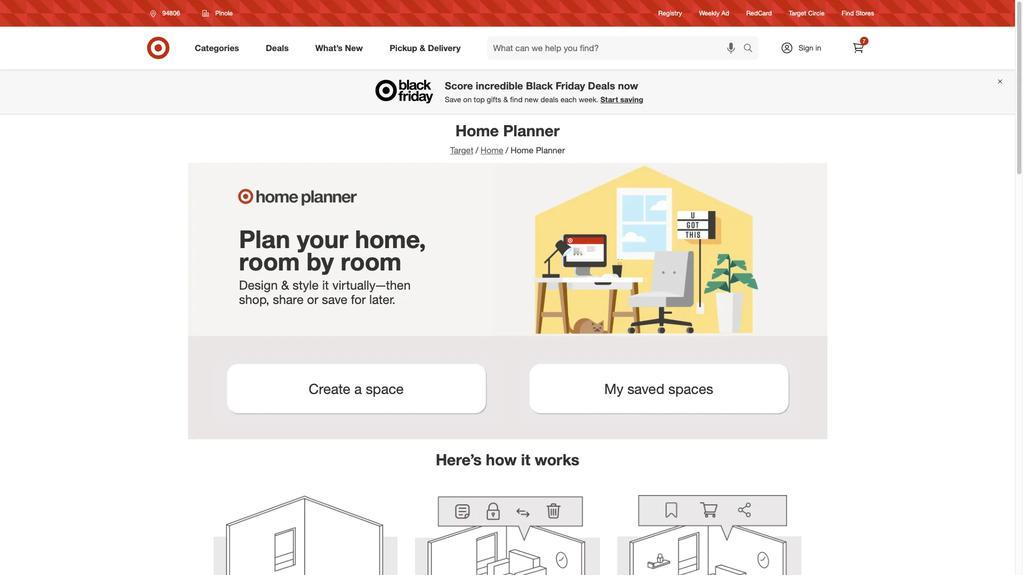 Task type: vqa. For each thing, say whether or not it's contained in the screenshot.
TARGET
yes



Task type: describe. For each thing, give the bounding box(es) containing it.
create a space link
[[205, 345, 508, 436]]

a
[[355, 381, 362, 398]]

find
[[842, 9, 855, 17]]

virtually—then
[[333, 278, 411, 293]]

home right target "link"
[[481, 145, 504, 156]]

score
[[445, 80, 473, 92]]

home up the home link
[[456, 121, 499, 140]]

what's
[[316, 42, 343, 53]]

deals inside score incredible black friday deals now save on top gifts & find new deals each week. start saving
[[588, 80, 616, 92]]

target circle
[[790, 9, 825, 17]]

spaces
[[669, 381, 714, 398]]

categories link
[[186, 36, 253, 60]]

your
[[297, 225, 348, 255]]

how
[[486, 451, 517, 470]]

saved
[[628, 381, 665, 398]]

registry link
[[659, 9, 683, 18]]

sign in link
[[772, 36, 839, 60]]

deals
[[541, 95, 559, 104]]

pickup
[[390, 42, 418, 53]]

works
[[535, 451, 580, 470]]

friday
[[556, 80, 586, 92]]

& inside score incredible black friday deals now save on top gifts & find new deals each week. start saving
[[504, 95, 508, 104]]

1 vertical spatial planner
[[536, 145, 565, 156]]

deals link
[[257, 36, 302, 60]]

& inside plan your home, room by room design & style it virtually—then shop, share or save for later.
[[281, 278, 289, 293]]

create
[[309, 381, 351, 398]]

What can we help you find? suggestions appear below search field
[[487, 36, 746, 60]]

target link
[[450, 145, 474, 156]]

space
[[366, 381, 404, 398]]

1 vertical spatial it
[[521, 451, 531, 470]]

1 horizontal spatial &
[[420, 42, 426, 53]]

it inside plan your home, room by room design & style it virtually—then shop, share or save for later.
[[322, 278, 329, 293]]

by
[[307, 247, 334, 277]]

7
[[863, 38, 866, 44]]

circle
[[809, 9, 825, 17]]

pickup & delivery
[[390, 42, 461, 53]]

redcard link
[[747, 9, 772, 18]]

my saved spaces
[[605, 381, 714, 398]]

weekly ad
[[700, 9, 730, 17]]

0 vertical spatial deals
[[266, 42, 289, 53]]

pinole button
[[196, 4, 240, 23]]

plan
[[239, 225, 290, 255]]

home right the home link
[[511, 145, 534, 156]]

design
[[239, 278, 278, 293]]

black
[[526, 80, 553, 92]]

find
[[511, 95, 523, 104]]

score incredible black friday deals now save on top gifts & find new deals each week. start saving
[[445, 80, 644, 104]]

2 room from the left
[[341, 247, 402, 277]]

incredible
[[476, 80, 524, 92]]

0 vertical spatial planner
[[504, 121, 560, 140]]

share
[[273, 292, 304, 308]]

or
[[307, 292, 319, 308]]

style
[[293, 278, 319, 293]]

2 / from the left
[[506, 145, 509, 156]]

search
[[739, 44, 764, 54]]

top
[[474, 95, 485, 104]]

sign
[[799, 43, 814, 52]]

shop,
[[239, 292, 270, 308]]

my
[[605, 381, 624, 398]]

find stores link
[[842, 9, 875, 18]]

home link
[[481, 145, 504, 156]]

create a space
[[309, 381, 404, 398]]

week.
[[579, 95, 599, 104]]

registry
[[659, 9, 683, 17]]

pickup & delivery link
[[381, 36, 474, 60]]



Task type: locate. For each thing, give the bounding box(es) containing it.
now
[[618, 80, 639, 92]]

new
[[525, 95, 539, 104]]

ad
[[722, 9, 730, 17]]

what's new
[[316, 42, 363, 53]]

0 horizontal spatial /
[[476, 145, 479, 156]]

home planner target / home / home planner
[[450, 121, 565, 156]]

here's how it works
[[436, 451, 580, 470]]

each
[[561, 95, 577, 104]]

it
[[322, 278, 329, 293], [521, 451, 531, 470]]

target inside target circle link
[[790, 9, 807, 17]]

for
[[351, 292, 366, 308]]

0 horizontal spatial deals
[[266, 42, 289, 53]]

target
[[790, 9, 807, 17], [450, 145, 474, 156]]

target left circle in the top of the page
[[790, 9, 807, 17]]

it right or
[[322, 278, 329, 293]]

1 / from the left
[[476, 145, 479, 156]]

1 vertical spatial &
[[504, 95, 508, 104]]

target left the home link
[[450, 145, 474, 156]]

94806
[[162, 9, 180, 17]]

room up design
[[239, 247, 300, 277]]

& right the pickup
[[420, 42, 426, 53]]

target home planner image
[[188, 163, 828, 336]]

7 link
[[847, 36, 871, 60]]

in
[[816, 43, 822, 52]]

sign in
[[799, 43, 822, 52]]

home,
[[355, 225, 426, 255]]

& left find
[[504, 95, 508, 104]]

on
[[464, 95, 472, 104]]

categories
[[195, 42, 239, 53]]

1 horizontal spatial room
[[341, 247, 402, 277]]

find stores
[[842, 9, 875, 17]]

home
[[456, 121, 499, 140], [481, 145, 504, 156], [511, 145, 534, 156]]

weekly
[[700, 9, 720, 17]]

1 horizontal spatial it
[[521, 451, 531, 470]]

&
[[420, 42, 426, 53], [504, 95, 508, 104], [281, 278, 289, 293]]

it right how on the bottom of page
[[521, 451, 531, 470]]

0 vertical spatial &
[[420, 42, 426, 53]]

delivery
[[428, 42, 461, 53]]

2 horizontal spatial &
[[504, 95, 508, 104]]

what's new link
[[306, 36, 377, 60]]

2 vertical spatial &
[[281, 278, 289, 293]]

new
[[345, 42, 363, 53]]

later.
[[370, 292, 396, 308]]

plan your home, room by room design & style it virtually—then shop, share or save for later.
[[239, 225, 426, 308]]

1 vertical spatial deals
[[588, 80, 616, 92]]

/ right the home link
[[506, 145, 509, 156]]

planner down new
[[504, 121, 560, 140]]

room
[[239, 247, 300, 277], [341, 247, 402, 277]]

pinole
[[215, 9, 233, 17]]

deals left what's
[[266, 42, 289, 53]]

1 vertical spatial target
[[450, 145, 474, 156]]

redcard
[[747, 9, 772, 17]]

planner down deals
[[536, 145, 565, 156]]

& left 'style'
[[281, 278, 289, 293]]

here's
[[436, 451, 482, 470]]

saving
[[621, 95, 644, 104]]

planner
[[504, 121, 560, 140], [536, 145, 565, 156]]

gifts
[[487, 95, 502, 104]]

1 room from the left
[[239, 247, 300, 277]]

target inside the home planner target / home / home planner
[[450, 145, 474, 156]]

0 horizontal spatial target
[[450, 145, 474, 156]]

target circle link
[[790, 9, 825, 18]]

1 horizontal spatial deals
[[588, 80, 616, 92]]

0 horizontal spatial &
[[281, 278, 289, 293]]

1 horizontal spatial /
[[506, 145, 509, 156]]

save
[[322, 292, 348, 308]]

search button
[[739, 36, 764, 62]]

0 horizontal spatial it
[[322, 278, 329, 293]]

stores
[[856, 9, 875, 17]]

0 horizontal spatial room
[[239, 247, 300, 277]]

/
[[476, 145, 479, 156], [506, 145, 509, 156]]

deals
[[266, 42, 289, 53], [588, 80, 616, 92]]

1 horizontal spatial target
[[790, 9, 807, 17]]

deals up start
[[588, 80, 616, 92]]

weekly ad link
[[700, 9, 730, 18]]

my saved spaces link
[[508, 345, 811, 436]]

save
[[445, 95, 462, 104]]

room up virtually—then
[[341, 247, 402, 277]]

/ left the home link
[[476, 145, 479, 156]]

0 vertical spatial it
[[322, 278, 329, 293]]

start
[[601, 95, 619, 104]]

94806 button
[[143, 4, 191, 23]]

0 vertical spatial target
[[790, 9, 807, 17]]



